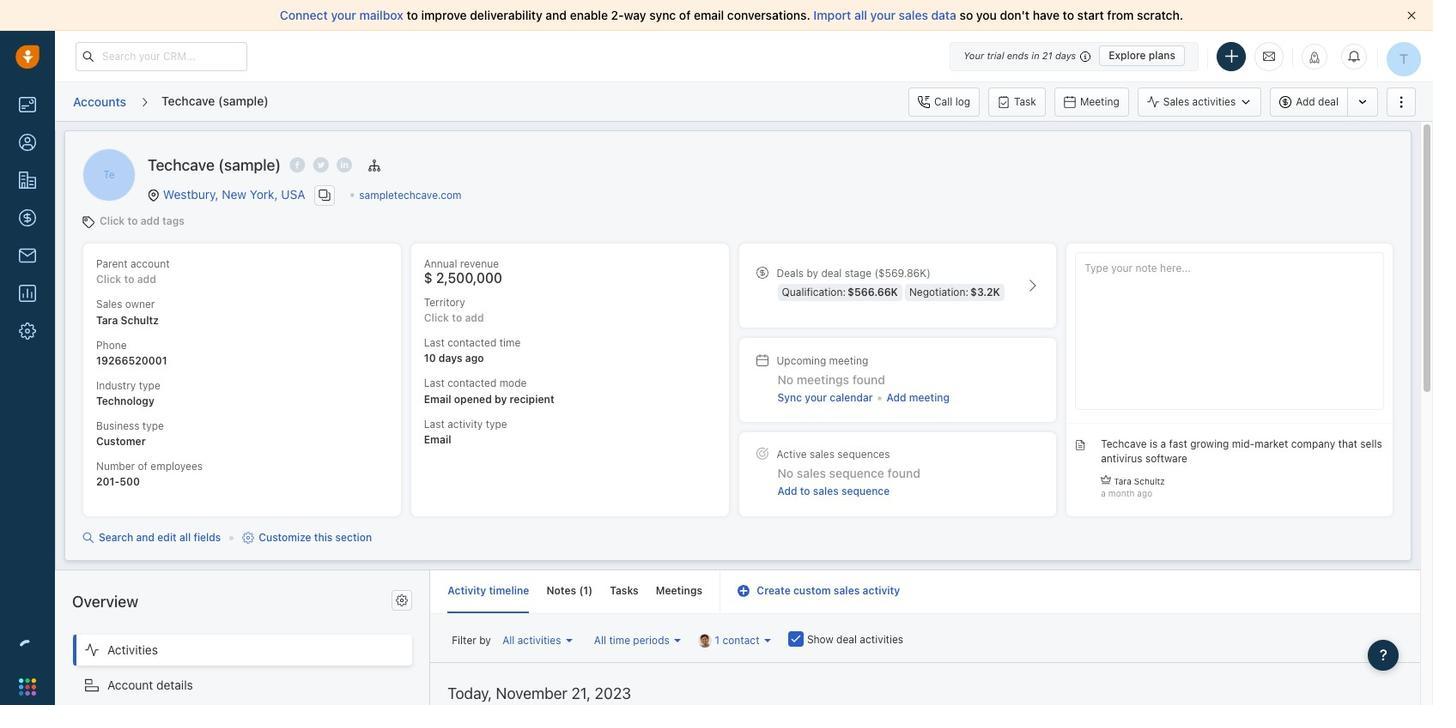 Task type: locate. For each thing, give the bounding box(es) containing it.
call log button
[[909, 87, 980, 116]]

sequence
[[829, 466, 884, 481], [842, 485, 890, 498]]

explore
[[1109, 49, 1146, 62]]

task
[[1014, 95, 1036, 108]]

sales inside sales owner tara schultz
[[96, 298, 122, 311]]

deal inside button
[[1318, 95, 1339, 108]]

1 horizontal spatial and
[[546, 8, 567, 22]]

1 vertical spatial by
[[495, 393, 507, 406]]

to inside territory click to add
[[452, 312, 462, 325]]

1 vertical spatial 1
[[715, 634, 720, 647]]

sales
[[1163, 95, 1189, 108], [96, 298, 122, 311]]

mailbox
[[359, 8, 403, 22]]

task button
[[988, 87, 1046, 116]]

month
[[1108, 489, 1135, 499]]

0 vertical spatial (sample)
[[218, 93, 268, 108]]

tags
[[162, 215, 185, 228]]

found
[[852, 373, 885, 388], [888, 466, 920, 481]]

0 horizontal spatial and
[[136, 532, 155, 545]]

2 horizontal spatial activities
[[1192, 95, 1236, 108]]

by for deals
[[807, 267, 818, 280]]

0 vertical spatial meeting
[[829, 355, 868, 368]]

1 horizontal spatial tara
[[1114, 476, 1132, 487]]

search and edit all fields
[[99, 532, 221, 545]]

schultz inside sales owner tara schultz
[[121, 314, 159, 327]]

time left periods
[[609, 634, 630, 647]]

connect your mailbox link
[[280, 8, 407, 22]]

all inside "button"
[[594, 634, 606, 647]]

schultz
[[121, 314, 159, 327], [1134, 476, 1165, 487]]

days inside last contacted time 10 days ago
[[439, 352, 462, 365]]

click down parent
[[96, 273, 121, 286]]

a inside techcave is a fast growing mid-market company that sells antivirus software
[[1161, 438, 1166, 450]]

new
[[222, 187, 247, 201]]

1 vertical spatial activity
[[863, 585, 900, 598]]

sales activities button
[[1138, 87, 1270, 116], [1138, 87, 1262, 116]]

0 horizontal spatial time
[[499, 337, 521, 350]]

1 vertical spatial time
[[609, 634, 630, 647]]

add for add meeting
[[887, 392, 906, 405]]

0 vertical spatial ago
[[465, 352, 484, 365]]

2 last from the top
[[424, 377, 445, 390]]

techcave down search your crm... text field
[[161, 93, 215, 108]]

1 contact
[[715, 634, 760, 647]]

1 email from the top
[[424, 393, 451, 406]]

1 vertical spatial tara
[[1114, 476, 1132, 487]]

call log
[[934, 95, 970, 108]]

tasks
[[610, 585, 639, 598]]

1 vertical spatial contacted
[[448, 377, 497, 390]]

sales down the active
[[797, 466, 826, 481]]

1 horizontal spatial activity
[[863, 585, 900, 598]]

1 vertical spatial add
[[137, 273, 156, 286]]

last inside last contacted time 10 days ago
[[424, 337, 445, 350]]

type down last contacted mode email opened by recipient
[[486, 418, 507, 431]]

ago down "tara schultz"
[[1137, 489, 1153, 499]]

1 vertical spatial of
[[138, 460, 148, 473]]

0 horizontal spatial all
[[503, 634, 515, 647]]

last for last contacted time 10 days ago
[[424, 337, 445, 350]]

email
[[424, 393, 451, 406], [424, 433, 451, 446]]

click inside territory click to add
[[424, 312, 449, 325]]

of up 500
[[138, 460, 148, 473]]

1 horizontal spatial meeting
[[909, 392, 950, 405]]

click down territory
[[424, 312, 449, 325]]

found down sequences
[[888, 466, 920, 481]]

2 vertical spatial last
[[424, 418, 445, 431]]

and left the edit on the bottom
[[136, 532, 155, 545]]

contacted for opened
[[448, 377, 497, 390]]

0 horizontal spatial 1
[[583, 585, 588, 598]]

parent account click to add
[[96, 258, 170, 286]]

type for industry type technology
[[139, 379, 160, 392]]

1 vertical spatial (sample)
[[218, 156, 281, 174]]

1 horizontal spatial sales
[[1163, 95, 1189, 108]]

days right 10
[[439, 352, 462, 365]]

tara schultz
[[1114, 476, 1165, 487]]

2 vertical spatial add
[[465, 312, 484, 325]]

0 horizontal spatial days
[[439, 352, 462, 365]]

phone
[[96, 339, 127, 352]]

1 vertical spatial techcave
[[148, 156, 215, 174]]

account details
[[107, 678, 193, 693]]

1 horizontal spatial add
[[887, 392, 906, 405]]

of
[[679, 8, 691, 22], [138, 460, 148, 473]]

your right the import
[[870, 8, 896, 22]]

0 vertical spatial email
[[424, 393, 451, 406]]

2 contacted from the top
[[448, 377, 497, 390]]

meeting
[[1080, 95, 1120, 108]]

0 vertical spatial schultz
[[121, 314, 159, 327]]

0 horizontal spatial add
[[778, 485, 797, 498]]

email left opened
[[424, 393, 451, 406]]

type right business
[[142, 420, 164, 433]]

0 horizontal spatial schultz
[[121, 314, 159, 327]]

1 vertical spatial meeting
[[909, 392, 950, 405]]

0 vertical spatial a
[[1161, 438, 1166, 450]]

email for activity
[[424, 433, 451, 446]]

1 left the contact
[[715, 634, 720, 647]]

from
[[1107, 8, 1134, 22]]

2 vertical spatial add
[[778, 485, 797, 498]]

meeting for upcoming meeting
[[829, 355, 868, 368]]

technology
[[96, 395, 154, 408]]

last for last contacted mode email opened by recipient
[[424, 377, 445, 390]]

techcave (sample)
[[161, 93, 268, 108], [148, 156, 281, 174]]

freshworks switcher image
[[19, 679, 36, 696]]

number
[[96, 460, 135, 473]]

your
[[331, 8, 356, 22], [870, 8, 896, 22], [805, 392, 827, 405]]

0 horizontal spatial tara
[[96, 314, 118, 327]]

1 vertical spatial techcave (sample)
[[148, 156, 281, 174]]

deal
[[1318, 95, 1339, 108], [821, 267, 842, 280], [836, 633, 857, 646]]

1 vertical spatial a
[[1101, 489, 1106, 499]]

contacted inside last contacted time 10 days ago
[[448, 337, 497, 350]]

0 vertical spatial 1
[[583, 585, 588, 598]]

0 vertical spatial last
[[424, 337, 445, 350]]

time inside last contacted time 10 days ago
[[499, 337, 521, 350]]

0 horizontal spatial activities
[[518, 634, 561, 647]]

0 vertical spatial by
[[807, 267, 818, 280]]

0 horizontal spatial meeting
[[829, 355, 868, 368]]

0 vertical spatial no
[[778, 373, 794, 388]]

1 all from the left
[[503, 634, 515, 647]]

1 horizontal spatial time
[[609, 634, 630, 647]]

201-
[[96, 476, 120, 489]]

no up sync
[[778, 373, 794, 388]]

type for business type customer
[[142, 420, 164, 433]]

no for no meetings found
[[778, 373, 794, 388]]

add
[[141, 215, 160, 228], [137, 273, 156, 286], [465, 312, 484, 325]]

ago up last contacted mode email opened by recipient
[[465, 352, 484, 365]]

customize
[[259, 532, 311, 545]]

0 horizontal spatial ago
[[465, 352, 484, 365]]

techcave (sample) down search your crm... text field
[[161, 93, 268, 108]]

click inside parent account click to add
[[96, 273, 121, 286]]

1 horizontal spatial days
[[1055, 50, 1076, 61]]

2 no from the top
[[778, 466, 794, 481]]

plans
[[1149, 49, 1176, 62]]

custom
[[793, 585, 831, 598]]

sales down "plans"
[[1163, 95, 1189, 108]]

add inside parent account click to add
[[137, 273, 156, 286]]

type inside industry type technology
[[139, 379, 160, 392]]

days right 21
[[1055, 50, 1076, 61]]

contacted up opened
[[448, 377, 497, 390]]

click up parent
[[100, 215, 125, 228]]

0 vertical spatial click
[[100, 215, 125, 228]]

a right "is"
[[1161, 438, 1166, 450]]

1 horizontal spatial a
[[1161, 438, 1166, 450]]

all right the edit on the bottom
[[179, 532, 191, 545]]

your
[[964, 50, 984, 61]]

)
[[588, 585, 593, 598]]

0 horizontal spatial of
[[138, 460, 148, 473]]

1 contacted from the top
[[448, 337, 497, 350]]

to
[[407, 8, 418, 22], [1063, 8, 1074, 22], [128, 215, 138, 228], [124, 273, 134, 286], [452, 312, 462, 325], [800, 485, 810, 498]]

0 vertical spatial days
[[1055, 50, 1076, 61]]

3 last from the top
[[424, 418, 445, 431]]

(
[[579, 585, 583, 598]]

and left enable at left top
[[546, 8, 567, 22]]

email inside last contacted mode email opened by recipient
[[424, 393, 451, 406]]

email down last contacted mode email opened by recipient
[[424, 433, 451, 446]]

contacted
[[448, 337, 497, 350], [448, 377, 497, 390]]

te
[[103, 169, 115, 182]]

1 vertical spatial no
[[778, 466, 794, 481]]

customize this section link
[[242, 531, 372, 546]]

last down 10
[[424, 377, 445, 390]]

phone 19266520001
[[96, 339, 167, 367]]

0 vertical spatial add
[[1296, 95, 1315, 108]]

no meetings found
[[778, 373, 885, 388]]

click to add tags
[[100, 215, 185, 228]]

activity
[[448, 418, 483, 431], [863, 585, 900, 598]]

all right the import
[[854, 8, 867, 22]]

today,
[[448, 685, 492, 703]]

antivirus
[[1101, 452, 1143, 465]]

2 email from the top
[[424, 433, 451, 446]]

activities for all activities
[[518, 634, 561, 647]]

to down territory
[[452, 312, 462, 325]]

Search your CRM... text field
[[76, 42, 247, 71]]

create custom sales activity
[[757, 585, 900, 598]]

last inside last contacted mode email opened by recipient
[[424, 377, 445, 390]]

add up last contacted time 10 days ago
[[465, 312, 484, 325]]

of right sync
[[679, 8, 691, 22]]

by up qualification:
[[807, 267, 818, 280]]

your left the "mailbox" on the top left of page
[[331, 8, 356, 22]]

techcave is a fast growing mid-market company that sells antivirus software
[[1101, 438, 1382, 465]]

1 right the notes
[[583, 585, 588, 598]]

a month ago
[[1101, 489, 1153, 499]]

no inside no sales sequence found add to sales sequence
[[778, 466, 794, 481]]

tara up phone
[[96, 314, 118, 327]]

meeting right calendar
[[909, 392, 950, 405]]

techcave inside techcave is a fast growing mid-market company that sells antivirus software
[[1101, 438, 1147, 450]]

schultz up a month ago
[[1134, 476, 1165, 487]]

0 vertical spatial activity
[[448, 418, 483, 431]]

last inside the last activity type email
[[424, 418, 445, 431]]

market
[[1255, 438, 1288, 450]]

sampletechcave.com link
[[359, 188, 462, 201]]

type inside business type customer
[[142, 420, 164, 433]]

1 horizontal spatial your
[[805, 392, 827, 405]]

1 no from the top
[[778, 373, 794, 388]]

import
[[814, 8, 851, 22]]

owner
[[125, 298, 155, 311]]

2 all from the left
[[594, 634, 606, 647]]

connect
[[280, 8, 328, 22]]

last up 10
[[424, 337, 445, 350]]

tara up month
[[1114, 476, 1132, 487]]

$3.2k
[[970, 286, 1000, 299]]

contacted inside last contacted mode email opened by recipient
[[448, 377, 497, 390]]

1 horizontal spatial found
[[888, 466, 920, 481]]

all
[[854, 8, 867, 22], [179, 532, 191, 545]]

all for all activities
[[503, 634, 515, 647]]

notes
[[547, 585, 576, 598]]

your down meetings
[[805, 392, 827, 405]]

1 vertical spatial sales
[[96, 298, 122, 311]]

add inside button
[[1296, 95, 1315, 108]]

1 vertical spatial email
[[424, 433, 451, 446]]

ago inside last contacted time 10 days ago
[[465, 352, 484, 365]]

by for filter
[[479, 634, 491, 647]]

add down the account
[[137, 273, 156, 286]]

by inside last contacted mode email opened by recipient
[[495, 393, 507, 406]]

type
[[139, 379, 160, 392], [486, 418, 507, 431], [142, 420, 164, 433]]

timeline
[[489, 585, 529, 598]]

no down the active
[[778, 466, 794, 481]]

techcave up westbury,
[[148, 156, 215, 174]]

send email image
[[1263, 49, 1275, 63]]

techcave up antivirus
[[1101, 438, 1147, 450]]

2 horizontal spatial by
[[807, 267, 818, 280]]

1 vertical spatial click
[[96, 273, 121, 286]]

to down the active
[[800, 485, 810, 498]]

all right filter by
[[503, 634, 515, 647]]

0 vertical spatial found
[[852, 373, 885, 388]]

activity down opened
[[448, 418, 483, 431]]

way
[[624, 8, 646, 22]]

all left periods
[[594, 634, 606, 647]]

1 vertical spatial ago
[[1137, 489, 1153, 499]]

by
[[807, 267, 818, 280], [495, 393, 507, 406], [479, 634, 491, 647]]

to left 'start'
[[1063, 8, 1074, 22]]

linkedin circled image
[[337, 156, 352, 174]]

westbury,
[[163, 187, 219, 201]]

sales right custom
[[834, 585, 860, 598]]

2 vertical spatial techcave
[[1101, 438, 1147, 450]]

activity up show deal activities
[[863, 585, 900, 598]]

0 vertical spatial sales
[[1163, 95, 1189, 108]]

create custom sales activity link
[[738, 585, 900, 598]]

0 horizontal spatial your
[[331, 8, 356, 22]]

type up technology
[[139, 379, 160, 392]]

2 vertical spatial deal
[[836, 633, 857, 646]]

0 vertical spatial tara
[[96, 314, 118, 327]]

today, november 21, 2023
[[448, 685, 631, 703]]

techcave (sample) up westbury, new york, usa link
[[148, 156, 281, 174]]

0 horizontal spatial activity
[[448, 418, 483, 431]]

found up calendar
[[852, 373, 885, 388]]

0 horizontal spatial sales
[[96, 298, 122, 311]]

1 vertical spatial deal
[[821, 267, 842, 280]]

add inside territory click to add
[[465, 312, 484, 325]]

mng settings image
[[396, 595, 408, 607]]

0 horizontal spatial a
[[1101, 489, 1106, 499]]

time up mode
[[499, 337, 521, 350]]

email inside the last activity type email
[[424, 433, 451, 446]]

your trial ends in 21 days
[[964, 50, 1076, 61]]

add
[[1296, 95, 1315, 108], [887, 392, 906, 405], [778, 485, 797, 498]]

0 vertical spatial contacted
[[448, 337, 497, 350]]

1 horizontal spatial of
[[679, 8, 691, 22]]

no sales sequence found add to sales sequence
[[778, 466, 920, 498]]

last contacted time 10 days ago
[[424, 337, 521, 365]]

create
[[757, 585, 791, 598]]

to down parent
[[124, 273, 134, 286]]

meeting up no meetings found
[[829, 355, 868, 368]]

1 vertical spatial all
[[179, 532, 191, 545]]

add inside no sales sequence found add to sales sequence
[[778, 485, 797, 498]]

to inside parent account click to add
[[124, 273, 134, 286]]

2 horizontal spatial add
[[1296, 95, 1315, 108]]

0 vertical spatial techcave (sample)
[[161, 93, 268, 108]]

2 vertical spatial by
[[479, 634, 491, 647]]

1 horizontal spatial all
[[854, 8, 867, 22]]

0 horizontal spatial by
[[479, 634, 491, 647]]

2 (sample) from the top
[[218, 156, 281, 174]]

2 vertical spatial click
[[424, 312, 449, 325]]

last contacted mode email opened by recipient
[[424, 377, 554, 406]]

sales left owner
[[96, 298, 122, 311]]

account
[[107, 678, 153, 693]]

contacted down territory click to add
[[448, 337, 497, 350]]

0 vertical spatial all
[[854, 8, 867, 22]]

0 vertical spatial and
[[546, 8, 567, 22]]

add deal button
[[1270, 87, 1347, 116]]

add left the tags
[[141, 215, 160, 228]]

0 vertical spatial deal
[[1318, 95, 1339, 108]]

a left month
[[1101, 489, 1106, 499]]

schultz down owner
[[121, 314, 159, 327]]

1 vertical spatial found
[[888, 466, 920, 481]]

mid-
[[1232, 438, 1255, 450]]

last down last contacted mode email opened by recipient
[[424, 418, 445, 431]]

by right the filter
[[479, 634, 491, 647]]

meeting for add meeting
[[909, 392, 950, 405]]

1 last from the top
[[424, 337, 445, 350]]

1 horizontal spatial by
[[495, 393, 507, 406]]

500
[[120, 476, 140, 489]]

1 horizontal spatial all
[[594, 634, 606, 647]]

to inside no sales sequence found add to sales sequence
[[800, 485, 810, 498]]

1 horizontal spatial schultz
[[1134, 476, 1165, 487]]

by down mode
[[495, 393, 507, 406]]

import all your sales data link
[[814, 8, 960, 22]]

1 horizontal spatial 1
[[715, 634, 720, 647]]

1 vertical spatial days
[[439, 352, 462, 365]]



Task type: describe. For each thing, give the bounding box(es) containing it.
10
[[424, 352, 436, 365]]

have
[[1033, 8, 1060, 22]]

growing
[[1190, 438, 1229, 450]]

business
[[96, 420, 139, 433]]

twitter circled image
[[313, 156, 329, 174]]

21,
[[571, 685, 591, 703]]

email for contacted
[[424, 393, 451, 406]]

november
[[496, 685, 567, 703]]

york,
[[250, 187, 278, 201]]

sequences
[[838, 448, 890, 461]]

2 horizontal spatial your
[[870, 8, 896, 22]]

contacted for days
[[448, 337, 497, 350]]

to right the "mailbox" on the top left of page
[[407, 8, 418, 22]]

trial
[[987, 50, 1004, 61]]

no for no sales sequence found add to sales sequence
[[778, 466, 794, 481]]

sales for sales activities
[[1163, 95, 1189, 108]]

1 horizontal spatial ago
[[1137, 489, 1153, 499]]

negotiation:
[[909, 286, 969, 299]]

qualification:
[[782, 286, 846, 299]]

deal for show
[[836, 633, 857, 646]]

filter
[[452, 634, 476, 647]]

type inside the last activity type email
[[486, 418, 507, 431]]

account
[[131, 258, 170, 271]]

meeting button
[[1054, 87, 1129, 116]]

upcoming meeting
[[777, 355, 868, 368]]

upcoming
[[777, 355, 826, 368]]

annual revenue $ 2,500,000
[[424, 258, 502, 286]]

add deal
[[1296, 95, 1339, 108]]

$566.66k
[[848, 286, 898, 299]]

21
[[1042, 50, 1053, 61]]

1 (sample) from the top
[[218, 93, 268, 108]]

0 vertical spatial add
[[141, 215, 160, 228]]

1 vertical spatial schultz
[[1134, 476, 1165, 487]]

accounts link
[[72, 88, 127, 115]]

notes ( 1 )
[[547, 585, 593, 598]]

you
[[976, 8, 997, 22]]

sync
[[778, 392, 802, 405]]

activity inside the last activity type email
[[448, 418, 483, 431]]

call
[[934, 95, 953, 108]]

territory click to add
[[424, 296, 484, 325]]

add to sales sequence link
[[778, 484, 890, 501]]

sales right the active
[[810, 448, 835, 461]]

time inside "button"
[[609, 634, 630, 647]]

that
[[1338, 438, 1358, 450]]

close image
[[1407, 11, 1416, 20]]

tara inside sales owner tara schultz
[[96, 314, 118, 327]]

overview
[[72, 594, 138, 612]]

1 vertical spatial sequence
[[842, 485, 890, 498]]

found inside no sales sequence found add to sales sequence
[[888, 466, 920, 481]]

activity timeline
[[448, 585, 529, 598]]

business type customer
[[96, 420, 164, 448]]

sync
[[649, 8, 676, 22]]

deliverability
[[470, 8, 543, 22]]

enable
[[570, 8, 608, 22]]

accounts
[[73, 94, 126, 109]]

to left the tags
[[128, 215, 138, 228]]

opened
[[454, 393, 492, 406]]

all time periods button
[[590, 630, 685, 651]]

customer
[[96, 435, 146, 448]]

connect your mailbox to improve deliverability and enable 2-way sync of email conversations. import all your sales data so you don't have to start from scratch.
[[280, 8, 1183, 22]]

revenue
[[460, 258, 499, 271]]

in
[[1032, 50, 1040, 61]]

stage
[[845, 267, 872, 280]]

active sales sequences
[[777, 448, 890, 461]]

fields
[[194, 532, 221, 545]]

sales for sales owner tara schultz
[[96, 298, 122, 311]]

sync your calendar
[[778, 392, 873, 405]]

your for mailbox
[[331, 8, 356, 22]]

explore plans link
[[1099, 46, 1185, 66]]

activities for sales activities
[[1192, 95, 1236, 108]]

is
[[1150, 438, 1158, 450]]

last for last activity type email
[[424, 418, 445, 431]]

email
[[694, 8, 724, 22]]

all for all time periods
[[594, 634, 606, 647]]

sales down active sales sequences
[[813, 485, 839, 498]]

annual
[[424, 258, 457, 271]]

add for add deal
[[1296, 95, 1315, 108]]

2-
[[611, 8, 624, 22]]

employees
[[151, 460, 203, 473]]

0 vertical spatial sequence
[[829, 466, 884, 481]]

1 inside button
[[715, 634, 720, 647]]

start
[[1077, 8, 1104, 22]]

sells
[[1360, 438, 1382, 450]]

details
[[156, 678, 193, 693]]

facebook circled image
[[290, 156, 305, 174]]

log
[[955, 95, 970, 108]]

active
[[777, 448, 807, 461]]

sales activities
[[1163, 95, 1236, 108]]

search and edit all fields link
[[82, 531, 221, 546]]

show
[[807, 633, 834, 646]]

sales left "data"
[[899, 8, 928, 22]]

add meeting link
[[887, 391, 950, 406]]

this
[[314, 532, 333, 545]]

sales owner tara schultz
[[96, 298, 159, 327]]

1 horizontal spatial activities
[[860, 633, 903, 646]]

ends
[[1007, 50, 1029, 61]]

0 horizontal spatial found
[[852, 373, 885, 388]]

$
[[424, 271, 433, 286]]

0 vertical spatial of
[[679, 8, 691, 22]]

activity
[[448, 585, 486, 598]]

deal for add
[[1318, 95, 1339, 108]]

all time periods
[[594, 634, 670, 647]]

all activities link
[[498, 630, 577, 651]]

of inside number of employees 201-500
[[138, 460, 148, 473]]

sampletechcave.com
[[359, 188, 462, 201]]

edit
[[157, 532, 177, 545]]

0 vertical spatial techcave
[[161, 93, 215, 108]]

negotiation: $3.2k
[[909, 286, 1000, 299]]

usa
[[281, 187, 305, 201]]

section
[[335, 532, 372, 545]]

number of employees 201-500
[[96, 460, 203, 489]]

1 contact button
[[694, 630, 775, 651]]

contact
[[723, 634, 760, 647]]

your for calendar
[[805, 392, 827, 405]]

software
[[1145, 452, 1188, 465]]

0 horizontal spatial all
[[179, 532, 191, 545]]

1 vertical spatial and
[[136, 532, 155, 545]]

sync your calendar link
[[778, 391, 873, 406]]

filter by
[[452, 634, 491, 647]]

all activities
[[503, 634, 561, 647]]

calendar
[[830, 392, 873, 405]]

so
[[960, 8, 973, 22]]



Task type: vqa. For each thing, say whether or not it's contained in the screenshot.


